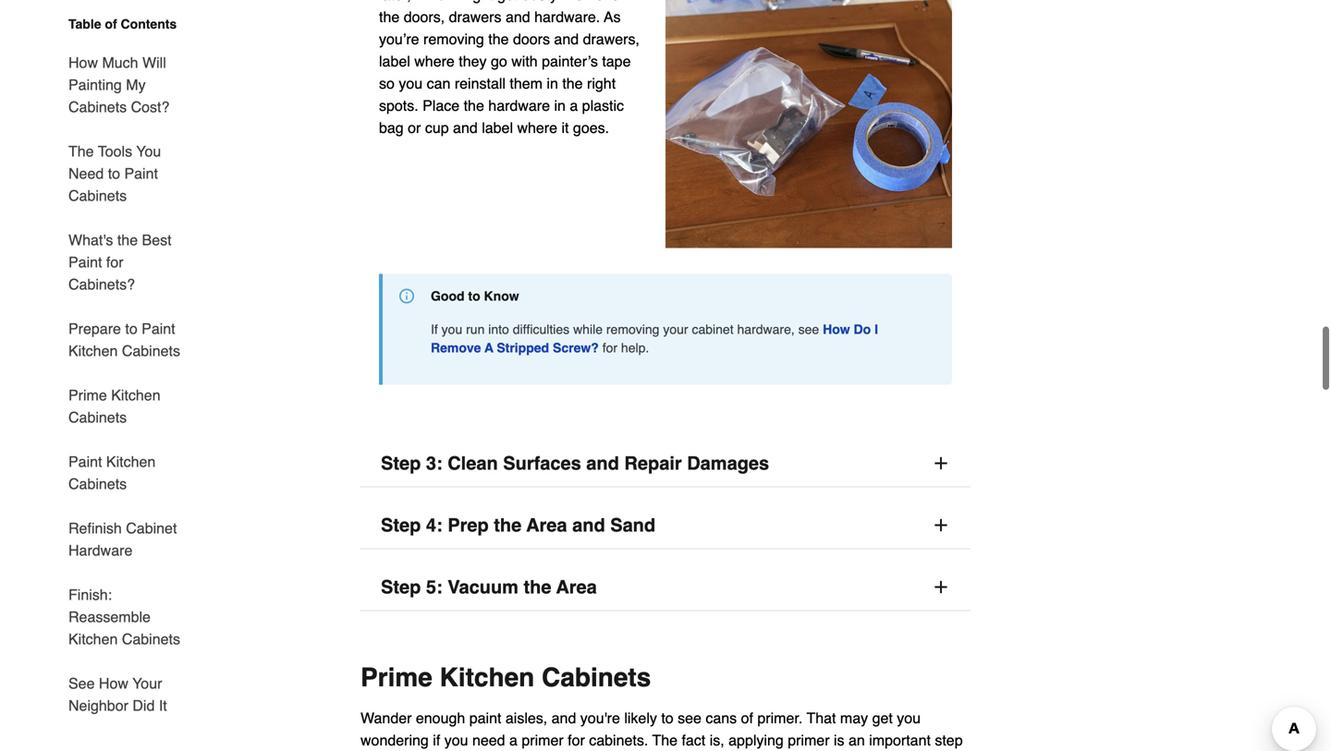 Task type: locate. For each thing, give the bounding box(es) containing it.
step left 3: at left
[[381, 453, 421, 474]]

kitchen up paint
[[440, 663, 535, 693]]

1 vertical spatial the
[[652, 732, 678, 749]]

of
[[105, 17, 117, 31], [741, 710, 754, 727]]

1 vertical spatial you
[[897, 710, 921, 727]]

for down if you run into difficulties while removing your cabinet hardware, see
[[603, 341, 618, 355]]

primer down aisles,
[[522, 732, 564, 749]]

may
[[841, 710, 868, 727]]

2 vertical spatial for
[[568, 732, 585, 749]]

table
[[68, 17, 101, 31]]

step 3: clean surfaces and repair damages
[[381, 453, 770, 474]]

paint up refinish
[[68, 454, 102, 471]]

the right vacuum
[[524, 577, 552, 598]]

wander
[[361, 710, 412, 727]]

1 horizontal spatial prime kitchen cabinets
[[361, 663, 651, 693]]

0 horizontal spatial for
[[106, 254, 124, 271]]

2 vertical spatial plus image
[[932, 578, 951, 597]]

remove
[[431, 341, 481, 355]]

2 vertical spatial the
[[524, 577, 552, 598]]

0 vertical spatial how
[[68, 54, 98, 71]]

how inside how do i remove a stripped screw?
[[823, 322, 850, 337]]

the
[[117, 232, 138, 249], [494, 515, 522, 536], [524, 577, 552, 598]]

your
[[663, 322, 689, 337]]

1 step from the top
[[381, 453, 421, 474]]

of up applying
[[741, 710, 754, 727]]

while
[[573, 322, 603, 337]]

prime kitchen cabinets
[[68, 387, 161, 426], [361, 663, 651, 693]]

0 vertical spatial plus image
[[932, 454, 951, 473]]

and left sand
[[573, 515, 605, 536]]

of right table
[[105, 17, 117, 31]]

2 plus image from the top
[[932, 516, 951, 535]]

you're
[[581, 710, 620, 727]]

see
[[799, 322, 820, 337], [678, 710, 702, 727]]

cabinets inside how much will painting my cabinets cost?
[[68, 98, 127, 116]]

the up need
[[68, 143, 94, 160]]

0 vertical spatial prime kitchen cabinets
[[68, 387, 161, 426]]

kitchen down prime kitchen cabinets link
[[106, 454, 156, 471]]

for up cabinets?
[[106, 254, 124, 271]]

and for repair
[[587, 453, 619, 474]]

0 vertical spatial the
[[68, 143, 94, 160]]

paint inside paint kitchen cabinets
[[68, 454, 102, 471]]

paint kitchen cabinets
[[68, 454, 156, 493]]

wondering
[[361, 732, 429, 749]]

info image
[[399, 289, 414, 304]]

0 horizontal spatial the
[[68, 143, 94, 160]]

2 vertical spatial how
[[99, 676, 128, 693]]

1 vertical spatial see
[[678, 710, 702, 727]]

important
[[869, 732, 931, 749]]

cabinets up prime kitchen cabinets link
[[122, 343, 180, 360]]

0 vertical spatial prime
[[68, 387, 107, 404]]

primer
[[522, 732, 564, 749], [788, 732, 830, 749]]

cabinets down painting on the top left of the page
[[68, 98, 127, 116]]

step 4: prep the area and sand
[[381, 515, 656, 536]]

your
[[132, 676, 162, 693]]

how much will painting my cabinets cost? link
[[68, 41, 192, 129]]

1 vertical spatial of
[[741, 710, 754, 727]]

and inside wander enough paint aisles, and you're likely to see cans of primer. that may get you wondering if you need a primer for cabinets. the fact is, applying primer is an important ste
[[552, 710, 576, 727]]

it
[[159, 698, 167, 715]]

paint
[[124, 165, 158, 182], [68, 254, 102, 271], [142, 320, 175, 338], [68, 454, 102, 471]]

1 primer from the left
[[522, 732, 564, 749]]

plus image inside the 'step 4: prep the area and sand' button
[[932, 516, 951, 535]]

prime up wander
[[361, 663, 433, 693]]

and
[[587, 453, 619, 474], [573, 515, 605, 536], [552, 710, 576, 727]]

2 vertical spatial step
[[381, 577, 421, 598]]

1 horizontal spatial the
[[652, 732, 678, 749]]

know
[[484, 289, 519, 304]]

how left do
[[823, 322, 850, 337]]

vacuum
[[448, 577, 519, 598]]

paint kitchen cabinets link
[[68, 440, 192, 507]]

you
[[442, 322, 463, 337], [897, 710, 921, 727], [445, 732, 468, 749]]

to down tools
[[108, 165, 120, 182]]

a roll of tape and marker sitting on a cabinet door. image
[[666, 0, 952, 248]]

1 vertical spatial and
[[573, 515, 605, 536]]

1 horizontal spatial prime
[[361, 663, 433, 693]]

kitchen down prepare
[[68, 343, 118, 360]]

cabinets down need
[[68, 187, 127, 204]]

table of contents
[[68, 17, 177, 31]]

2 vertical spatial and
[[552, 710, 576, 727]]

table of contents element
[[54, 15, 192, 718]]

step left the 4:
[[381, 515, 421, 536]]

1 vertical spatial how
[[823, 322, 850, 337]]

cabinets up your
[[122, 631, 180, 648]]

you up important
[[897, 710, 921, 727]]

see
[[68, 676, 95, 693]]

0 horizontal spatial prime kitchen cabinets
[[68, 387, 161, 426]]

for down you're
[[568, 732, 585, 749]]

prime down prepare to paint kitchen cabinets
[[68, 387, 107, 404]]

clean
[[448, 453, 498, 474]]

0 horizontal spatial see
[[678, 710, 702, 727]]

5:
[[426, 577, 443, 598]]

cabinets
[[68, 98, 127, 116], [68, 187, 127, 204], [122, 343, 180, 360], [68, 409, 127, 426], [68, 476, 127, 493], [122, 631, 180, 648], [542, 663, 651, 693]]

kitchen down reassemble
[[68, 631, 118, 648]]

step 5: vacuum the area button
[[361, 564, 971, 612]]

of inside wander enough paint aisles, and you're likely to see cans of primer. that may get you wondering if you need a primer for cabinets. the fact is, applying primer is an important ste
[[741, 710, 754, 727]]

how
[[68, 54, 98, 71], [823, 322, 850, 337], [99, 676, 128, 693]]

you right the if
[[442, 322, 463, 337]]

2 primer from the left
[[788, 732, 830, 749]]

1 vertical spatial plus image
[[932, 516, 951, 535]]

if
[[431, 322, 438, 337]]

1 vertical spatial area
[[556, 577, 597, 598]]

1 vertical spatial step
[[381, 515, 421, 536]]

0 vertical spatial for
[[106, 254, 124, 271]]

2 horizontal spatial the
[[524, 577, 552, 598]]

the inside the what's the best paint for cabinets?
[[117, 232, 138, 249]]

for inside wander enough paint aisles, and you're likely to see cans of primer. that may get you wondering if you need a primer for cabinets. the fact is, applying primer is an important ste
[[568, 732, 585, 749]]

area down step 4: prep the area and sand in the left of the page
[[556, 577, 597, 598]]

how up neighbor in the bottom left of the page
[[99, 676, 128, 693]]

3 step from the top
[[381, 577, 421, 598]]

0 horizontal spatial prime
[[68, 387, 107, 404]]

plus image for damages
[[932, 454, 951, 473]]

2 horizontal spatial for
[[603, 341, 618, 355]]

cabinet
[[692, 322, 734, 337]]

how up painting on the top left of the page
[[68, 54, 98, 71]]

repair
[[625, 453, 682, 474]]

step for step 5: vacuum the area
[[381, 577, 421, 598]]

plus image inside step 3: clean surfaces and repair damages button
[[932, 454, 951, 473]]

3 plus image from the top
[[932, 578, 951, 597]]

prepare
[[68, 320, 121, 338]]

0 vertical spatial the
[[117, 232, 138, 249]]

cabinets up refinish
[[68, 476, 127, 493]]

paint down you
[[124, 165, 158, 182]]

to right the likely
[[662, 710, 674, 727]]

how inside how much will painting my cabinets cost?
[[68, 54, 98, 71]]

paint down what's
[[68, 254, 102, 271]]

applying
[[729, 732, 784, 749]]

0 horizontal spatial of
[[105, 17, 117, 31]]

1 plus image from the top
[[932, 454, 951, 473]]

you right if
[[445, 732, 468, 749]]

1 horizontal spatial for
[[568, 732, 585, 749]]

the right 'prep'
[[494, 515, 522, 536]]

plus image
[[932, 454, 951, 473], [932, 516, 951, 535], [932, 578, 951, 597]]

to right prepare
[[125, 320, 138, 338]]

prime
[[68, 387, 107, 404], [361, 663, 433, 693]]

0 vertical spatial of
[[105, 17, 117, 31]]

0 vertical spatial area
[[527, 515, 567, 536]]

the
[[68, 143, 94, 160], [652, 732, 678, 749]]

1 vertical spatial for
[[603, 341, 618, 355]]

area down surfaces
[[527, 515, 567, 536]]

cabinets inside the tools you need to paint cabinets
[[68, 187, 127, 204]]

1 horizontal spatial primer
[[788, 732, 830, 749]]

the left fact
[[652, 732, 678, 749]]

2 step from the top
[[381, 515, 421, 536]]

best
[[142, 232, 172, 249]]

finish:
[[68, 587, 112, 604]]

plus image for sand
[[932, 516, 951, 535]]

prime kitchen cabinets up paint kitchen cabinets
[[68, 387, 161, 426]]

paint inside the what's the best paint for cabinets?
[[68, 254, 102, 271]]

and left repair
[[587, 453, 619, 474]]

and left you're
[[552, 710, 576, 727]]

0 horizontal spatial the
[[117, 232, 138, 249]]

1 horizontal spatial see
[[799, 322, 820, 337]]

0 vertical spatial see
[[799, 322, 820, 337]]

see up fact
[[678, 710, 702, 727]]

kitchen inside paint kitchen cabinets
[[106, 454, 156, 471]]

kitchen down 'prepare to paint kitchen cabinets' link on the top of the page
[[111, 387, 161, 404]]

the left best
[[117, 232, 138, 249]]

prime kitchen cabinets up paint
[[361, 663, 651, 693]]

step left 5:
[[381, 577, 421, 598]]

0 horizontal spatial primer
[[522, 732, 564, 749]]

0 vertical spatial step
[[381, 453, 421, 474]]

1 horizontal spatial the
[[494, 515, 522, 536]]

removing
[[607, 322, 660, 337]]

finish: reassemble kitchen cabinets
[[68, 587, 180, 648]]

1 horizontal spatial of
[[741, 710, 754, 727]]

step 5: vacuum the area
[[381, 577, 597, 598]]

primer down that
[[788, 732, 830, 749]]

0 vertical spatial and
[[587, 453, 619, 474]]

and for you're
[[552, 710, 576, 727]]

1 vertical spatial prime kitchen cabinets
[[361, 663, 651, 693]]

damages
[[687, 453, 770, 474]]

step
[[381, 453, 421, 474], [381, 515, 421, 536], [381, 577, 421, 598]]

what's the best paint for cabinets? link
[[68, 218, 192, 307]]

to inside wander enough paint aisles, and you're likely to see cans of primer. that may get you wondering if you need a primer for cabinets. the fact is, applying primer is an important ste
[[662, 710, 674, 727]]

cabinets inside paint kitchen cabinets
[[68, 476, 127, 493]]

prepare to paint kitchen cabinets
[[68, 320, 180, 360]]

see right hardware,
[[799, 322, 820, 337]]

paint right prepare
[[142, 320, 175, 338]]

prime kitchen cabinets link
[[68, 374, 192, 440]]

1 vertical spatial the
[[494, 515, 522, 536]]



Task type: vqa. For each thing, say whether or not it's contained in the screenshot.
&
no



Task type: describe. For each thing, give the bounding box(es) containing it.
enough
[[416, 710, 465, 727]]

that
[[807, 710, 836, 727]]

the for step 4: prep the area and sand
[[494, 515, 522, 536]]

2 vertical spatial you
[[445, 732, 468, 749]]

see how your neighbor did it link
[[68, 662, 192, 718]]

step 3: clean surfaces and repair damages button
[[361, 440, 971, 488]]

how do i remove a stripped screw?
[[431, 322, 878, 355]]

kitchen inside prepare to paint kitchen cabinets
[[68, 343, 118, 360]]

see how your neighbor did it
[[68, 676, 167, 715]]

i
[[875, 322, 878, 337]]

likely
[[625, 710, 657, 727]]

cabinets?
[[68, 276, 135, 293]]

how inside see how your neighbor did it
[[99, 676, 128, 693]]

if you run into difficulties while removing your cabinet hardware, see
[[431, 322, 823, 337]]

good to know
[[431, 289, 519, 304]]

neighbor
[[68, 698, 128, 715]]

good
[[431, 289, 465, 304]]

step for step 3: clean surfaces and repair damages
[[381, 453, 421, 474]]

tools
[[98, 143, 132, 160]]

step 4: prep the area and sand button
[[361, 502, 971, 550]]

for inside the what's the best paint for cabinets?
[[106, 254, 124, 271]]

to inside the tools you need to paint cabinets
[[108, 165, 120, 182]]

how do i remove a stripped screw? link
[[431, 322, 878, 355]]

cabinet
[[126, 520, 177, 537]]

1 vertical spatial prime
[[361, 663, 433, 693]]

the tools you need to paint cabinets
[[68, 143, 161, 204]]

refinish cabinet hardware link
[[68, 507, 192, 573]]

3:
[[426, 453, 443, 474]]

run
[[466, 322, 485, 337]]

area for vacuum
[[556, 577, 597, 598]]

to right good
[[468, 289, 481, 304]]

kitchen inside finish: reassemble kitchen cabinets
[[68, 631, 118, 648]]

difficulties
[[513, 322, 570, 337]]

my
[[126, 76, 146, 93]]

prepare to paint kitchen cabinets link
[[68, 307, 192, 374]]

refinish
[[68, 520, 122, 537]]

much
[[102, 54, 138, 71]]

the inside wander enough paint aisles, and you're likely to see cans of primer. that may get you wondering if you need a primer for cabinets. the fact is, applying primer is an important ste
[[652, 732, 678, 749]]

how much will painting my cabinets cost?
[[68, 54, 170, 116]]

see inside wander enough paint aisles, and you're likely to see cans of primer. that may get you wondering if you need a primer for cabinets. the fact is, applying primer is an important ste
[[678, 710, 702, 727]]

cost?
[[131, 98, 170, 116]]

4:
[[426, 515, 443, 536]]

hardware
[[68, 542, 133, 559]]

get
[[873, 710, 893, 727]]

prime kitchen cabinets inside table of contents element
[[68, 387, 161, 426]]

area for prep
[[527, 515, 567, 536]]

need
[[68, 165, 104, 182]]

painting
[[68, 76, 122, 93]]

refinish cabinet hardware
[[68, 520, 177, 559]]

a
[[485, 341, 494, 355]]

how for much
[[68, 54, 98, 71]]

cabinets.
[[589, 732, 649, 749]]

0 vertical spatial you
[[442, 322, 463, 337]]

stripped
[[497, 341, 549, 355]]

cabinets inside prepare to paint kitchen cabinets
[[122, 343, 180, 360]]

paint inside prepare to paint kitchen cabinets
[[142, 320, 175, 338]]

is,
[[710, 732, 725, 749]]

did
[[133, 698, 155, 715]]

surfaces
[[503, 453, 581, 474]]

cabinets inside finish: reassemble kitchen cabinets
[[122, 631, 180, 648]]

prime inside prime kitchen cabinets
[[68, 387, 107, 404]]

prep
[[448, 515, 489, 536]]

wander enough paint aisles, and you're likely to see cans of primer. that may get you wondering if you need a primer for cabinets. the fact is, applying primer is an important ste
[[361, 710, 963, 752]]

step for step 4: prep the area and sand
[[381, 515, 421, 536]]

will
[[142, 54, 166, 71]]

aisles,
[[506, 710, 548, 727]]

for help.
[[599, 341, 649, 355]]

sand
[[611, 515, 656, 536]]

reassemble
[[68, 609, 151, 626]]

cabinets up you're
[[542, 663, 651, 693]]

if
[[433, 732, 440, 749]]

what's the best paint for cabinets?
[[68, 232, 172, 293]]

what's
[[68, 232, 113, 249]]

the for step 5: vacuum the area
[[524, 577, 552, 598]]

is
[[834, 732, 845, 749]]

the inside the tools you need to paint cabinets
[[68, 143, 94, 160]]

fact
[[682, 732, 706, 749]]

a
[[510, 732, 518, 749]]

cabinets up paint kitchen cabinets
[[68, 409, 127, 426]]

contents
[[121, 17, 177, 31]]

primer.
[[758, 710, 803, 727]]

do
[[854, 322, 871, 337]]

how for do
[[823, 322, 850, 337]]

cans
[[706, 710, 737, 727]]

of inside table of contents element
[[105, 17, 117, 31]]

an
[[849, 732, 865, 749]]

help.
[[621, 341, 649, 355]]

screw?
[[553, 341, 599, 355]]

you
[[136, 143, 161, 160]]

need
[[473, 732, 505, 749]]

the tools you need to paint cabinets link
[[68, 129, 192, 218]]

to inside prepare to paint kitchen cabinets
[[125, 320, 138, 338]]

finish: reassemble kitchen cabinets link
[[68, 573, 192, 662]]

plus image inside "step 5: vacuum the area" button
[[932, 578, 951, 597]]

into
[[488, 322, 509, 337]]

paint inside the tools you need to paint cabinets
[[124, 165, 158, 182]]

paint
[[470, 710, 502, 727]]



